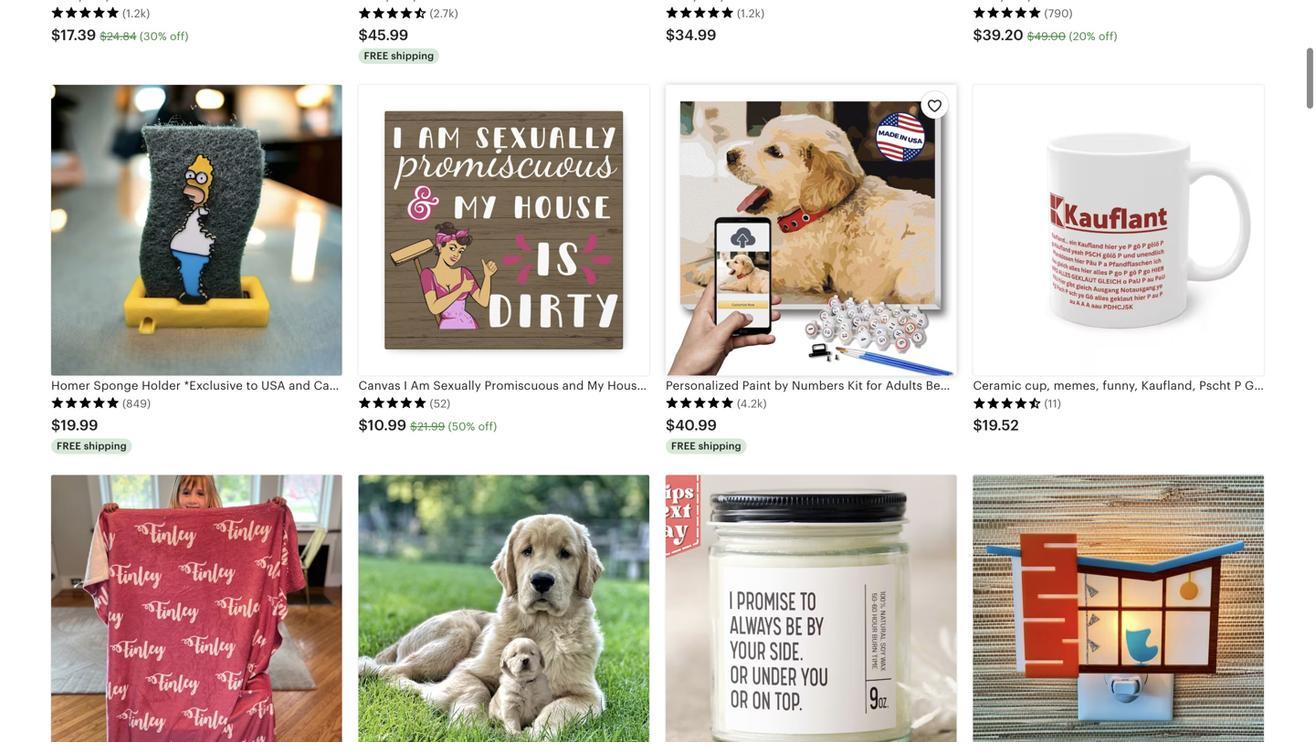 Task type: describe. For each thing, give the bounding box(es) containing it.
$ 10.99 $ 21.99 (50% off)
[[359, 417, 497, 434]]

5 out of 5 stars image up 40.99
[[666, 397, 734, 410]]

$ inside $ 39.20 $ 49.00 (20% off)
[[1027, 30, 1034, 42]]

4.5 out of 5 stars image for 19.52
[[973, 397, 1042, 410]]

free for 40.99
[[671, 441, 696, 452]]

19.52
[[983, 417, 1019, 434]]

funny
[[776, 379, 811, 393]]

2 and from the left
[[562, 379, 584, 393]]

home
[[848, 379, 883, 393]]

shipping for 40.99
[[698, 441, 741, 452]]

homer sponge holder *exclusive to usa and canada*
[[51, 379, 363, 393]]

i
[[404, 379, 407, 393]]

24.84
[[107, 30, 137, 42]]

ceramic cup, memes, funny, kaufland, pscht p gö, rap, kaufland memes, tiktok viral, office cup, funny, humor, rap, beatbox, cup, adults, self-made image
[[973, 85, 1264, 376]]

(849)
[[122, 398, 151, 410]]

$ for $ 19.99 free shipping
[[51, 417, 61, 434]]

sponge
[[94, 379, 138, 393]]

my
[[587, 379, 604, 393]]

$ for $ 39.20 $ 49.00 (20% off)
[[973, 27, 983, 43]]

(1.2k) for 34.99
[[737, 7, 765, 19]]

free for 19.99
[[57, 441, 81, 452]]

sexually
[[433, 379, 481, 393]]

off) for 39.20
[[1099, 30, 1118, 42]]

$ for $ 40.99 free shipping
[[666, 417, 675, 434]]

$ 19.99 free shipping
[[51, 417, 127, 452]]

5 out of 5 stars image for $ 39.20 $ 49.00 (20% off)
[[973, 6, 1042, 19]]

*exclusive
[[184, 379, 243, 393]]

holder
[[142, 379, 181, 393]]

49.00
[[1034, 30, 1066, 42]]

$ 17.39 $ 24.84 (30% off)
[[51, 27, 189, 43]]

homer sponge holder *exclusive to usa and canada* image
[[51, 85, 342, 376]]

5 out of 5 stars image down homer
[[51, 397, 120, 410]]

usa
[[261, 379, 285, 393]]

40.99
[[675, 417, 717, 434]]

$ 45.99 free shipping
[[359, 27, 434, 62]]

decor
[[886, 379, 921, 393]]

(790)
[[1045, 7, 1073, 19]]

canada*
[[314, 379, 363, 393]]

off) for 17.39
[[170, 30, 189, 42]]

shipping for 19.99
[[84, 441, 127, 452]]

homer
[[51, 379, 90, 393]]

mid century modern night light | "dwell" design | butterfly house | egg chair arne jacobsen inspired | putz style | atomic avocado designs® image
[[973, 476, 1264, 743]]

personalized name blanket | custom 50" x 60" throw blanket with name & color of your choice | gift for boys, girls, and adults image
[[51, 476, 342, 743]]

45.99
[[368, 27, 409, 43]]

19.99
[[61, 417, 98, 434]]

(1.2k) for 17.39
[[122, 7, 150, 19]]

promiscuous
[[485, 379, 559, 393]]

canvas i am sexually promiscuous and my house is dirty, inappropriate funny adult home decor
[[359, 379, 921, 393]]

(20%
[[1069, 30, 1096, 42]]

custom dog portrait | adult and puppy together | dog photoshop | gift for dog owner | puppy & adult dog | mothers day gift image
[[359, 476, 649, 743]]

$ for $ 34.99
[[666, 27, 675, 43]]



Task type: vqa. For each thing, say whether or not it's contained in the screenshot.
Waffle Linen Tea Towel, Linen Kitchen Towel, Housewarming Gift, Linen Towel, Kitchen Hand Towels Cozy image
no



Task type: locate. For each thing, give the bounding box(es) containing it.
(2.7k)
[[430, 7, 458, 19]]

adult
[[814, 379, 845, 393]]

canvas
[[359, 379, 401, 393]]

off) for 10.99
[[478, 421, 497, 433]]

0 horizontal spatial free
[[57, 441, 81, 452]]

inappropriate
[[694, 379, 773, 393]]

1 horizontal spatial (1.2k)
[[737, 7, 765, 19]]

free for 45.99
[[364, 50, 389, 62]]

shipping inside the $ 45.99 free shipping
[[391, 50, 434, 62]]

$ 40.99 free shipping
[[666, 417, 741, 452]]

and
[[289, 379, 310, 393], [562, 379, 584, 393]]

0 horizontal spatial and
[[289, 379, 310, 393]]

(1.2k)
[[122, 7, 150, 19], [737, 7, 765, 19]]

2 (1.2k) from the left
[[737, 7, 765, 19]]

5 out of 5 stars image for $ 10.99 $ 21.99 (50% off)
[[359, 397, 427, 410]]

shipping inside $ 40.99 free shipping
[[698, 441, 741, 452]]

free inside the $ 19.99 free shipping
[[57, 441, 81, 452]]

shipping down 40.99
[[698, 441, 741, 452]]

0 horizontal spatial off)
[[170, 30, 189, 42]]

$ inside the $ 19.99 free shipping
[[51, 417, 61, 434]]

4.5 out of 5 stars image
[[359, 6, 427, 19], [973, 397, 1042, 410]]

(30%
[[140, 30, 167, 42]]

1 (1.2k) from the left
[[122, 7, 150, 19]]

0 horizontal spatial 4.5 out of 5 stars image
[[359, 6, 427, 19]]

5 out of 5 stars image for $ 17.39 $ 24.84 (30% off)
[[51, 6, 120, 19]]

0 vertical spatial 4.5 out of 5 stars image
[[359, 6, 427, 19]]

5 out of 5 stars image up 34.99
[[666, 6, 734, 19]]

off) inside $ 17.39 $ 24.84 (30% off)
[[170, 30, 189, 42]]

off) right (30%
[[170, 30, 189, 42]]

and left "my"
[[562, 379, 584, 393]]

$ inside $ 10.99 $ 21.99 (50% off)
[[410, 421, 417, 433]]

shipping inside the $ 19.99 free shipping
[[84, 441, 127, 452]]

free down the 45.99
[[364, 50, 389, 62]]

$ inside the $ 45.99 free shipping
[[359, 27, 368, 43]]

shipping down the 45.99
[[391, 50, 434, 62]]

0 horizontal spatial shipping
[[84, 441, 127, 452]]

free down 40.99
[[671, 441, 696, 452]]

house
[[608, 379, 644, 393]]

2 horizontal spatial free
[[671, 441, 696, 452]]

0 horizontal spatial (1.2k)
[[122, 7, 150, 19]]

to
[[246, 379, 258, 393]]

$ 39.20 $ 49.00 (20% off)
[[973, 27, 1118, 43]]

shipping for 45.99
[[391, 50, 434, 62]]

$ for $ 19.52
[[973, 417, 983, 434]]

17.39
[[61, 27, 96, 43]]

5 out of 5 stars image down i
[[359, 397, 427, 410]]

$ 34.99
[[666, 27, 717, 43]]

$ for $ 10.99 $ 21.99 (50% off)
[[359, 417, 368, 434]]

off) right (50%
[[478, 421, 497, 433]]

1 vertical spatial 4.5 out of 5 stars image
[[973, 397, 1042, 410]]

2 horizontal spatial off)
[[1099, 30, 1118, 42]]

4.5 out of 5 stars image for 45.99
[[359, 6, 427, 19]]

39.20
[[983, 27, 1024, 43]]

5 out of 5 stars image up 39.20
[[973, 6, 1042, 19]]

34.99
[[675, 27, 717, 43]]

off) inside $ 10.99 $ 21.99 (50% off)
[[478, 421, 497, 433]]

free inside $ 40.99 free shipping
[[671, 441, 696, 452]]

5 out of 5 stars image up 17.39
[[51, 6, 120, 19]]

$ for $ 45.99 free shipping
[[359, 27, 368, 43]]

personalized paint by numbers kit for adults beginners, acrylic painting oil painting on framed canvas, customized diy paint by numbers set image
[[666, 85, 957, 376]]

(11)
[[1045, 398, 1061, 410]]

free down 19.99 at the left of page
[[57, 441, 81, 452]]

am
[[411, 379, 430, 393]]

4.5 out of 5 stars image up '19.52'
[[973, 397, 1042, 410]]

shipping down 19.99 at the left of page
[[84, 441, 127, 452]]

5 out of 5 stars image
[[51, 6, 120, 19], [666, 6, 734, 19], [973, 6, 1042, 19], [51, 397, 120, 410], [359, 397, 427, 410], [666, 397, 734, 410]]

and right usa
[[289, 379, 310, 393]]

free inside the $ 45.99 free shipping
[[364, 50, 389, 62]]

1 horizontal spatial shipping
[[391, 50, 434, 62]]

2 horizontal spatial shipping
[[698, 441, 741, 452]]

i promise to always be by your side funny anniversary gift for boyfriend, husband - gift from wife, girlfriend - soy wax candle sc-135 image
[[666, 476, 957, 743]]

dirty,
[[660, 379, 691, 393]]

(52)
[[430, 398, 451, 410]]

5 out of 5 stars image for $ 34.99
[[666, 6, 734, 19]]

shipping
[[391, 50, 434, 62], [84, 441, 127, 452], [698, 441, 741, 452]]

off) right '(20%'
[[1099, 30, 1118, 42]]

1 and from the left
[[289, 379, 310, 393]]

$ inside $ 40.99 free shipping
[[666, 417, 675, 434]]

$ 19.52
[[973, 417, 1019, 434]]

21.99
[[417, 421, 445, 433]]

1 horizontal spatial 4.5 out of 5 stars image
[[973, 397, 1042, 410]]

1 horizontal spatial free
[[364, 50, 389, 62]]

(4.2k)
[[737, 398, 767, 410]]

1 horizontal spatial off)
[[478, 421, 497, 433]]

off)
[[170, 30, 189, 42], [1099, 30, 1118, 42], [478, 421, 497, 433]]

canvas i am sexually promiscuous and my house is dirty, inappropriate funny adult home decor image
[[359, 85, 649, 376]]

$
[[51, 27, 61, 43], [359, 27, 368, 43], [666, 27, 675, 43], [973, 27, 983, 43], [100, 30, 107, 42], [1027, 30, 1034, 42], [51, 417, 61, 434], [359, 417, 368, 434], [666, 417, 675, 434], [973, 417, 983, 434], [410, 421, 417, 433]]

$ for $ 17.39 $ 24.84 (30% off)
[[51, 27, 61, 43]]

4.5 out of 5 stars image up the 45.99
[[359, 6, 427, 19]]

off) inside $ 39.20 $ 49.00 (20% off)
[[1099, 30, 1118, 42]]

1 horizontal spatial and
[[562, 379, 584, 393]]

free
[[364, 50, 389, 62], [57, 441, 81, 452], [671, 441, 696, 452]]

10.99
[[368, 417, 407, 434]]

$ inside $ 17.39 $ 24.84 (30% off)
[[100, 30, 107, 42]]

is
[[647, 379, 657, 393]]

(50%
[[448, 421, 475, 433]]



